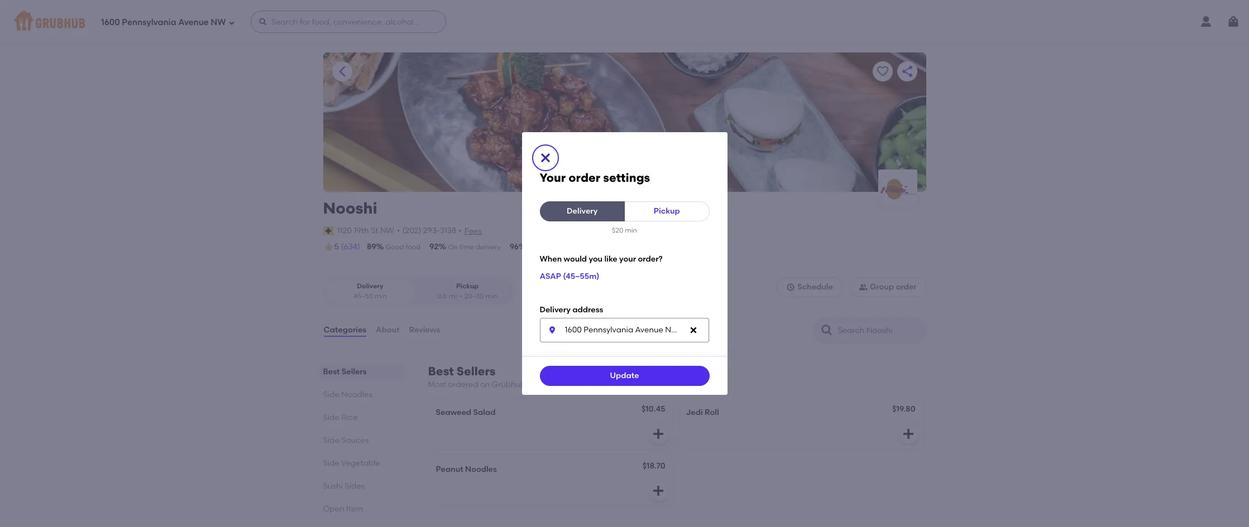 Task type: vqa. For each thing, say whether or not it's contained in the screenshot.
the (45–55m)
yes



Task type: locate. For each thing, give the bounding box(es) containing it.
0 horizontal spatial noodles
[[341, 390, 373, 400]]

address
[[573, 306, 603, 315]]

your
[[540, 171, 566, 185]]

delivery for delivery 45–55 min
[[357, 283, 384, 291]]

min
[[625, 227, 637, 235], [375, 293, 387, 300], [486, 293, 498, 300]]

best for best sellers
[[323, 368, 340, 377]]

1 horizontal spatial order
[[896, 283, 917, 292]]

categories
[[324, 326, 367, 335]]

nw inside button
[[380, 226, 394, 236]]

side for side noodles
[[323, 390, 340, 400]]

4 side from the top
[[323, 459, 340, 469]]

1 horizontal spatial nw
[[380, 226, 394, 236]]

1 vertical spatial pickup
[[456, 283, 479, 291]]

89
[[367, 242, 376, 252]]

ordered
[[448, 380, 479, 390]]

main navigation navigation
[[0, 0, 1250, 44]]

delivery inside button
[[567, 207, 598, 216]]

noodles
[[341, 390, 373, 400], [465, 466, 497, 475]]

like
[[605, 254, 618, 264]]

pickup
[[654, 207, 680, 216], [456, 283, 479, 291]]

delivery up 45–55
[[357, 283, 384, 291]]

2 vertical spatial delivery
[[540, 306, 571, 315]]

1 horizontal spatial pickup
[[654, 207, 680, 216]]

0 vertical spatial order
[[569, 171, 601, 185]]

you
[[589, 254, 603, 264]]

sellers for best sellers most ordered on grubhub
[[457, 365, 496, 379]]

svg image left schedule at the bottom of the page
[[787, 283, 796, 292]]

your
[[620, 254, 636, 264]]

0 horizontal spatial sellers
[[342, 368, 367, 377]]

best sellers tab
[[323, 366, 401, 378]]

best inside tab
[[323, 368, 340, 377]]

0 vertical spatial delivery
[[567, 207, 598, 216]]

svg image right avenue
[[228, 19, 235, 26]]

pickup 0.6 mi • 20–30 min
[[437, 283, 498, 300]]

nw
[[211, 17, 226, 27], [380, 226, 394, 236]]

nw inside main navigation navigation
[[211, 17, 226, 27]]

1 vertical spatial delivery
[[357, 283, 384, 291]]

svg image inside main navigation navigation
[[228, 19, 235, 26]]

nw for 1120 19th st nw
[[380, 226, 394, 236]]

Search Nooshi search field
[[837, 326, 923, 336]]

1120
[[337, 226, 352, 236]]

1 vertical spatial noodles
[[465, 466, 497, 475]]

sushi sides tab
[[323, 481, 401, 493]]

sellers inside tab
[[342, 368, 367, 377]]

best inside "best sellers most ordered on grubhub"
[[428, 365, 454, 379]]

when would you like your order?
[[540, 254, 663, 264]]

delivery inside the delivery 45–55 min
[[357, 283, 384, 291]]

schedule
[[798, 283, 833, 292]]

delivery down your order settings
[[567, 207, 598, 216]]

side sauces tab
[[323, 435, 401, 447]]

peanut
[[436, 466, 463, 475]]

noodles inside tab
[[341, 390, 373, 400]]

1 horizontal spatial noodles
[[465, 466, 497, 475]]

293-
[[423, 226, 440, 236]]

best
[[428, 365, 454, 379], [323, 368, 340, 377]]

open item tab
[[323, 504, 401, 516]]

order for your
[[569, 171, 601, 185]]

side left sauces
[[323, 436, 340, 446]]

best sellers
[[323, 368, 367, 377]]

19th
[[354, 226, 369, 236]]

min right 45–55
[[375, 293, 387, 300]]

• right 3138
[[459, 226, 462, 236]]

0 horizontal spatial min
[[375, 293, 387, 300]]

•
[[397, 226, 400, 236], [459, 226, 462, 236], [460, 293, 462, 300]]

seaweed
[[436, 409, 472, 418]]

side up side rice
[[323, 390, 340, 400]]

$10.45
[[642, 405, 666, 415]]

0 horizontal spatial pickup
[[456, 283, 479, 291]]

pickup up order?
[[654, 207, 680, 216]]

nooshi logo image
[[878, 177, 917, 202]]

order right group
[[896, 283, 917, 292]]

0 horizontal spatial nw
[[211, 17, 226, 27]]

delivery left address
[[540, 306, 571, 315]]

min right 20–30
[[486, 293, 498, 300]]

side
[[323, 390, 340, 400], [323, 413, 340, 423], [323, 436, 340, 446], [323, 459, 340, 469]]

order inside button
[[896, 283, 917, 292]]

96
[[510, 242, 519, 252]]

Search Address search field
[[540, 318, 709, 343]]

reviews button
[[409, 311, 441, 351]]

side left 'rice'
[[323, 413, 340, 423]]

sellers up 'side noodles'
[[342, 368, 367, 377]]

1 horizontal spatial sellers
[[457, 365, 496, 379]]

search icon image
[[820, 324, 834, 337]]

nw right avenue
[[211, 17, 226, 27]]

1120 19th st nw button
[[337, 225, 395, 237]]

best up most
[[428, 365, 454, 379]]

0 horizontal spatial order
[[569, 171, 601, 185]]

min right $20
[[625, 227, 637, 235]]

svg image up the your
[[539, 152, 552, 165]]

nw right 'st'
[[380, 226, 394, 236]]

20–30
[[464, 293, 484, 300]]

0 vertical spatial nw
[[211, 17, 226, 27]]

seaweed salad
[[436, 409, 496, 418]]

• left (202)
[[397, 226, 400, 236]]

min inside the delivery 45–55 min
[[375, 293, 387, 300]]

pickup for pickup
[[654, 207, 680, 216]]

1 vertical spatial nw
[[380, 226, 394, 236]]

1 vertical spatial order
[[896, 283, 917, 292]]

• inside pickup 0.6 mi • 20–30 min
[[460, 293, 462, 300]]

avenue
[[178, 17, 209, 27]]

on time delivery
[[448, 244, 501, 251]]

0 vertical spatial pickup
[[654, 207, 680, 216]]

side noodles
[[323, 390, 373, 400]]

svg image
[[1227, 15, 1241, 28], [258, 17, 267, 26], [548, 326, 557, 335], [689, 326, 698, 335], [652, 428, 665, 441]]

peanut noodles
[[436, 466, 497, 475]]

order for group
[[896, 283, 917, 292]]

side for side vegetable
[[323, 459, 340, 469]]

group order button
[[850, 278, 926, 298]]

best up 'side noodles'
[[323, 368, 340, 377]]

sellers up on
[[457, 365, 496, 379]]

about button
[[375, 311, 400, 351]]

option group
[[323, 278, 515, 306]]

pickup inside button
[[654, 207, 680, 216]]

delivery 45–55 min
[[354, 283, 387, 300]]

noodles right peanut
[[465, 466, 497, 475]]

1 side from the top
[[323, 390, 340, 400]]

when
[[540, 254, 562, 264]]

on
[[448, 244, 458, 251]]

categories button
[[323, 311, 367, 351]]

sellers inside "best sellers most ordered on grubhub"
[[457, 365, 496, 379]]

rice
[[341, 413, 358, 423]]

about
[[376, 326, 400, 335]]

1 horizontal spatial min
[[486, 293, 498, 300]]

option group containing delivery 45–55 min
[[323, 278, 515, 306]]

• right the mi
[[460, 293, 462, 300]]

$20
[[612, 227, 624, 235]]

order right the your
[[569, 171, 601, 185]]

pickup up 20–30
[[456, 283, 479, 291]]

0 vertical spatial noodles
[[341, 390, 373, 400]]

your order settings
[[540, 171, 650, 185]]

fees button
[[464, 225, 483, 238]]

2 side from the top
[[323, 413, 340, 423]]

vegetable
[[341, 459, 380, 469]]

svg image
[[228, 19, 235, 26], [539, 152, 552, 165], [787, 283, 796, 292], [902, 428, 915, 441], [652, 485, 665, 498]]

noodles for peanut noodles
[[465, 466, 497, 475]]

order
[[569, 171, 601, 185], [896, 283, 917, 292]]

(202)
[[402, 226, 421, 236]]

side for side rice
[[323, 413, 340, 423]]

delivery for delivery address
[[540, 306, 571, 315]]

pickup inside pickup 0.6 mi • 20–30 min
[[456, 283, 479, 291]]

45–55
[[354, 293, 373, 300]]

1 horizontal spatial best
[[428, 365, 454, 379]]

open item
[[323, 505, 363, 515]]

save this restaurant button
[[873, 61, 893, 82]]

open
[[323, 505, 344, 515]]

0 horizontal spatial best
[[323, 368, 340, 377]]

svg image inside schedule button
[[787, 283, 796, 292]]

noodles up side rice tab
[[341, 390, 373, 400]]

side up sushi
[[323, 459, 340, 469]]

$20 min
[[612, 227, 637, 235]]

3 side from the top
[[323, 436, 340, 446]]

3138
[[440, 226, 456, 236]]

sellers
[[457, 365, 496, 379], [342, 368, 367, 377]]



Task type: describe. For each thing, give the bounding box(es) containing it.
schedule button
[[777, 278, 843, 298]]

side vegetable
[[323, 459, 380, 469]]

group
[[870, 283, 894, 292]]

side sauces
[[323, 436, 369, 446]]

jedi roll
[[686, 409, 719, 418]]

asap (45–55m)
[[540, 272, 600, 282]]

time
[[460, 244, 474, 251]]

delivery address
[[540, 306, 603, 315]]

delivery button
[[540, 202, 625, 222]]

sides
[[345, 482, 365, 492]]

order?
[[638, 254, 663, 264]]

item
[[346, 505, 363, 515]]

sauces
[[341, 436, 369, 446]]

pickup button
[[625, 202, 710, 222]]

food
[[406, 244, 421, 251]]

1600
[[101, 17, 120, 27]]

caret left icon image
[[335, 65, 349, 78]]

subscription pass image
[[323, 227, 334, 236]]

asap (45–55m) button
[[540, 267, 600, 287]]

most
[[428, 380, 446, 390]]

(202) 293-3138 button
[[402, 225, 456, 237]]

$19.80
[[893, 405, 916, 415]]

pennsylvania
[[122, 17, 176, 27]]

min inside pickup 0.6 mi • 20–30 min
[[486, 293, 498, 300]]

sushi sides
[[323, 482, 365, 492]]

settings
[[603, 171, 650, 185]]

update
[[610, 371, 639, 381]]

noodles for side noodles
[[341, 390, 373, 400]]

$18.70
[[643, 462, 666, 472]]

mi
[[449, 293, 457, 300]]

save this restaurant image
[[876, 65, 890, 78]]

side rice tab
[[323, 412, 401, 424]]

jedi
[[686, 409, 703, 418]]

side noodles tab
[[323, 389, 401, 401]]

delivery
[[476, 244, 501, 251]]

would
[[564, 254, 587, 264]]

1120 19th st nw
[[337, 226, 394, 236]]

star icon image
[[323, 242, 334, 253]]

pickup for pickup 0.6 mi • 20–30 min
[[456, 283, 479, 291]]

delivery for delivery
[[567, 207, 598, 216]]

side rice
[[323, 413, 358, 423]]

salad
[[473, 409, 496, 418]]

good food
[[386, 244, 421, 251]]

5
[[334, 242, 339, 252]]

1600 pennsylvania avenue nw
[[101, 17, 226, 27]]

asap
[[540, 272, 561, 282]]

good
[[386, 244, 404, 251]]

• (202) 293-3138 • fees
[[397, 226, 482, 236]]

92
[[430, 242, 439, 252]]

(634)
[[341, 242, 360, 252]]

people icon image
[[859, 283, 868, 292]]

(45–55m)
[[563, 272, 600, 282]]

svg image down $18.70
[[652, 485, 665, 498]]

sushi
[[323, 482, 343, 492]]

nooshi
[[323, 199, 377, 218]]

share icon image
[[901, 65, 914, 78]]

reviews
[[409, 326, 440, 335]]

sellers for best sellers
[[342, 368, 367, 377]]

roll
[[705, 409, 719, 418]]

st
[[371, 226, 379, 236]]

side vegetable tab
[[323, 458, 401, 470]]

grubhub
[[492, 380, 526, 390]]

side for side sauces
[[323, 436, 340, 446]]

group order
[[870, 283, 917, 292]]

0.6
[[437, 293, 447, 300]]

nw for 1600 pennsylvania avenue nw
[[211, 17, 226, 27]]

svg image down $19.80 at the right of the page
[[902, 428, 915, 441]]

update button
[[540, 366, 710, 386]]

on
[[480, 380, 490, 390]]

best sellers most ordered on grubhub
[[428, 365, 526, 390]]

fees
[[465, 227, 482, 236]]

best for best sellers most ordered on grubhub
[[428, 365, 454, 379]]

2 horizontal spatial min
[[625, 227, 637, 235]]



